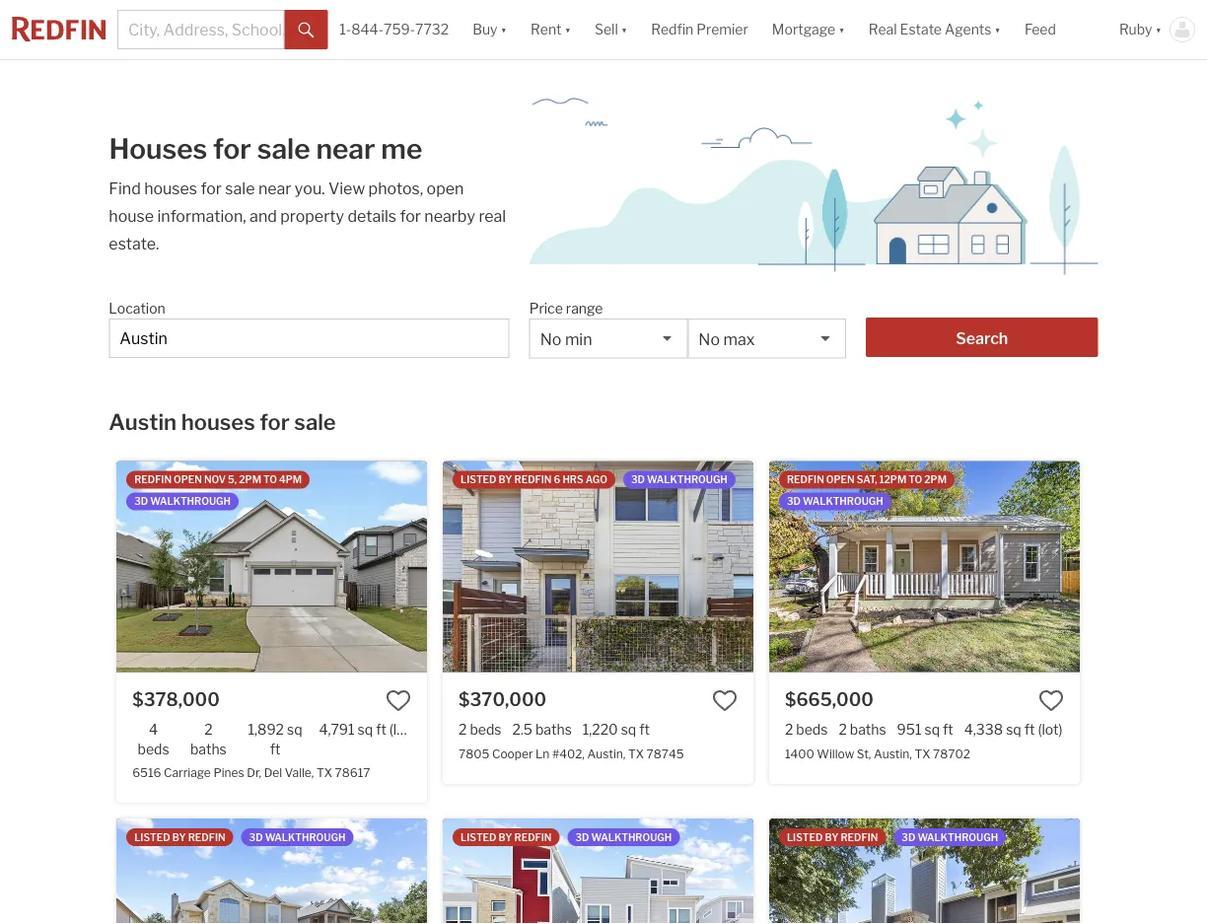 Task type: locate. For each thing, give the bounding box(es) containing it.
1 vertical spatial sale
[[225, 178, 255, 198]]

3d for the photo of 1929 teagle dr, austin, tx 78741
[[575, 831, 589, 843]]

1 ▾ from the left
[[501, 21, 507, 38]]

3d walkthrough for photo of 7805 cooper ln #402, austin, tx 78745
[[631, 474, 728, 486]]

beds for $665,000
[[796, 721, 828, 738]]

listed left 6
[[461, 474, 497, 486]]

3d for the photo of 11608 mcdows hole ln, austin, tx 78717
[[249, 831, 263, 843]]

ago
[[586, 474, 607, 486]]

2 beds for $665,000
[[785, 721, 828, 738]]

3d walkthrough down valle, on the left
[[249, 831, 346, 843]]

2 up 7805
[[459, 721, 467, 738]]

listed by redfin 6 hrs ago
[[461, 474, 607, 486]]

1 horizontal spatial 2pm
[[924, 474, 947, 486]]

to
[[263, 474, 277, 486], [909, 474, 922, 486]]

open
[[427, 178, 464, 198]]

information,
[[157, 206, 246, 225]]

walkthrough for photo of 7805 cooper ln #402, austin, tx 78745
[[647, 474, 728, 486]]

2 2 from the left
[[459, 721, 467, 738]]

0 horizontal spatial tx
[[317, 766, 332, 780]]

2 ▾ from the left
[[565, 21, 571, 38]]

1 horizontal spatial open
[[826, 474, 855, 486]]

3 ▾ from the left
[[621, 21, 627, 38]]

favorite button image up 4,791 sq ft (lot)
[[386, 688, 411, 714]]

1 austin, from the left
[[587, 747, 626, 761]]

real estate agents ▾
[[869, 21, 1001, 38]]

sq right the 4,338
[[1006, 721, 1021, 738]]

sq inside 1,892 sq ft
[[287, 721, 302, 738]]

0 horizontal spatial baths
[[190, 740, 227, 757]]

redfin for photo of 1010 w rundberg ln #30, austin, tx 78758
[[841, 831, 878, 843]]

0 horizontal spatial 2 beds
[[459, 721, 501, 738]]

2 down $378,000 at left
[[204, 721, 213, 738]]

0 horizontal spatial austin,
[[587, 747, 626, 761]]

open left nov
[[174, 474, 202, 486]]

by left 6
[[499, 474, 512, 486]]

3d walkthrough for the photo of 11608 mcdows hole ln, austin, tx 78717
[[249, 831, 346, 843]]

to left 4pm on the left
[[263, 474, 277, 486]]

walkthrough right ago at the bottom of the page
[[647, 474, 728, 486]]

walkthrough inside redfin open sat, 12pm to 2pm 3d walkthrough
[[803, 496, 883, 507]]

3d walkthrough
[[631, 474, 728, 486], [249, 831, 346, 843], [575, 831, 672, 843], [902, 831, 998, 843]]

no left max
[[698, 329, 720, 349]]

1 horizontal spatial to
[[909, 474, 922, 486]]

1 2pm from the left
[[239, 474, 261, 486]]

0 horizontal spatial listed by redfin
[[134, 831, 225, 843]]

2 favorite button checkbox from the left
[[1038, 688, 1064, 714]]

2 beds
[[459, 721, 501, 738], [785, 721, 828, 738]]

0 vertical spatial houses
[[144, 178, 197, 198]]

▾ for buy ▾
[[501, 21, 507, 38]]

78617
[[335, 766, 370, 780]]

view
[[328, 178, 365, 198]]

sell ▾ button
[[583, 0, 639, 59]]

2pm right 5, on the bottom
[[239, 474, 261, 486]]

near up and
[[258, 178, 291, 198]]

houses
[[144, 178, 197, 198], [181, 408, 255, 435]]

6 ▾ from the left
[[1155, 21, 1162, 38]]

3d walkthrough down 78745 on the bottom right of the page
[[575, 831, 672, 843]]

▾
[[501, 21, 507, 38], [565, 21, 571, 38], [621, 21, 627, 38], [838, 21, 845, 38], [994, 21, 1001, 38], [1155, 21, 1162, 38]]

0 horizontal spatial (lot)
[[389, 721, 414, 738]]

1 (lot) from the left
[[389, 721, 414, 738]]

▾ right agents
[[994, 21, 1001, 38]]

1 horizontal spatial baths
[[535, 721, 572, 738]]

4,338 sq ft (lot)
[[964, 721, 1063, 738]]

2pm inside redfin open nov 5, 2pm to 4pm 3d walkthrough
[[239, 474, 261, 486]]

buy ▾
[[473, 21, 507, 38]]

feed
[[1025, 21, 1056, 38]]

find
[[109, 178, 141, 198]]

baths up ln
[[535, 721, 572, 738]]

redfin down carriage
[[188, 831, 225, 843]]

(lot) down favorite button checkbox
[[389, 721, 414, 738]]

951 sq ft
[[897, 721, 953, 738]]

listed by redfin down carriage
[[134, 831, 225, 843]]

redfin inside redfin open sat, 12pm to 2pm 3d walkthrough
[[787, 474, 824, 486]]

0 horizontal spatial favorite button checkbox
[[712, 688, 738, 714]]

sq right 4,791
[[358, 721, 373, 738]]

2 favorite button image from the left
[[1038, 688, 1064, 714]]

0 vertical spatial sale
[[257, 132, 310, 166]]

for up find houses for sale near you.
[[213, 132, 251, 166]]

redfin left 6
[[514, 474, 552, 486]]

for down "photos,"
[[400, 206, 421, 225]]

1 horizontal spatial beds
[[470, 721, 501, 738]]

sale
[[257, 132, 310, 166], [225, 178, 255, 198], [294, 408, 336, 435]]

by down carriage
[[172, 831, 186, 843]]

sq for $665,000
[[925, 721, 940, 738]]

beds up 7805
[[470, 721, 501, 738]]

favorite button image
[[712, 688, 738, 714]]

favorite button checkbox
[[712, 688, 738, 714], [1038, 688, 1064, 714]]

0 horizontal spatial 2 baths
[[190, 721, 227, 757]]

1 no from the left
[[540, 329, 562, 349]]

1-844-759-7732
[[340, 21, 449, 38]]

open for $665,000
[[826, 474, 855, 486]]

walkthrough down 78745 on the bottom right of the page
[[591, 831, 672, 843]]

7805 cooper ln #402, austin, tx 78745
[[459, 747, 684, 761]]

1 favorite button image from the left
[[386, 688, 411, 714]]

austin, right st,
[[874, 747, 912, 761]]

redfin left sat,
[[787, 474, 824, 486]]

min
[[565, 329, 592, 349]]

2 horizontal spatial listed by redfin
[[787, 831, 878, 843]]

photo of 1010 w rundberg ln #30, austin, tx 78758 image
[[769, 819, 1080, 923]]

1 horizontal spatial no
[[698, 329, 720, 349]]

walkthrough for the photo of 1929 teagle dr, austin, tx 78741
[[591, 831, 672, 843]]

sale up and
[[225, 178, 255, 198]]

2 horizontal spatial beds
[[796, 721, 828, 738]]

tx down 951 sq ft
[[915, 747, 930, 761]]

sat,
[[857, 474, 877, 486]]

sale up 4pm on the left
[[294, 408, 336, 435]]

1 2 from the left
[[204, 721, 213, 738]]

▾ for sell ▾
[[621, 21, 627, 38]]

tx left 78745 on the bottom right of the page
[[628, 747, 644, 761]]

1 vertical spatial city, address, school, agent, zip search field
[[109, 319, 510, 358]]

1 to from the left
[[263, 474, 277, 486]]

max
[[723, 329, 755, 349]]

(lot) right the 4,338
[[1038, 721, 1063, 738]]

pines
[[213, 766, 244, 780]]

by for the photo of 1929 teagle dr, austin, tx 78741
[[499, 831, 512, 843]]

estate.
[[109, 234, 159, 253]]

1 horizontal spatial (lot)
[[1038, 721, 1063, 738]]

1 horizontal spatial austin,
[[874, 747, 912, 761]]

redfin down st,
[[841, 831, 878, 843]]

▾ right mortgage
[[838, 21, 845, 38]]

1 horizontal spatial favorite button image
[[1038, 688, 1064, 714]]

1 horizontal spatial favorite button checkbox
[[1038, 688, 1064, 714]]

2 up willow
[[839, 721, 847, 738]]

1-844-759-7732 link
[[340, 21, 449, 38]]

1 horizontal spatial near
[[316, 132, 375, 166]]

by for photo of 7805 cooper ln #402, austin, tx 78745
[[499, 474, 512, 486]]

buy
[[473, 21, 498, 38]]

0 horizontal spatial open
[[174, 474, 202, 486]]

2.5
[[512, 721, 533, 738]]

open left sat,
[[826, 474, 855, 486]]

2 2 baths from the left
[[839, 721, 886, 738]]

ft up 78702
[[943, 721, 953, 738]]

3d for photo of 7805 cooper ln #402, austin, tx 78745
[[631, 474, 645, 486]]

$665,000
[[785, 689, 874, 711]]

beds down 4 in the left of the page
[[138, 740, 169, 757]]

redfin down austin
[[134, 474, 172, 486]]

1400
[[785, 747, 814, 761]]

ft inside 1,892 sq ft
[[270, 740, 281, 757]]

2 beds up 1400
[[785, 721, 828, 738]]

baths up st,
[[850, 721, 886, 738]]

2 vertical spatial sale
[[294, 408, 336, 435]]

listed for the photo of 1929 teagle dr, austin, tx 78741
[[461, 831, 497, 843]]

3d for photo of 1010 w rundberg ln #30, austin, tx 78758
[[902, 831, 915, 843]]

ft right the 4,338
[[1024, 721, 1035, 738]]

2pm
[[239, 474, 261, 486], [924, 474, 947, 486]]

beds
[[470, 721, 501, 738], [796, 721, 828, 738], [138, 740, 169, 757]]

mortgage ▾ button
[[760, 0, 857, 59]]

sq right 951
[[925, 721, 940, 738]]

ft down the 1,892
[[270, 740, 281, 757]]

real
[[479, 206, 506, 225]]

4 sq from the left
[[925, 721, 940, 738]]

baths
[[535, 721, 572, 738], [850, 721, 886, 738], [190, 740, 227, 757]]

listed by redfin down cooper
[[461, 831, 552, 843]]

0 vertical spatial near
[[316, 132, 375, 166]]

for up 4pm on the left
[[260, 408, 290, 435]]

open for $378,000
[[174, 474, 202, 486]]

2 no from the left
[[698, 329, 720, 349]]

2 to from the left
[[909, 474, 922, 486]]

3 listed by redfin from the left
[[787, 831, 878, 843]]

3d walkthrough right ago at the bottom of the page
[[631, 474, 728, 486]]

sell ▾ button
[[595, 0, 627, 59]]

1 open from the left
[[174, 474, 202, 486]]

listed by redfin down willow
[[787, 831, 878, 843]]

walkthrough down sat,
[[803, 496, 883, 507]]

▾ right rent
[[565, 21, 571, 38]]

sq right 1,220
[[621, 721, 636, 738]]

2 austin, from the left
[[874, 747, 912, 761]]

3d walkthrough down 78702
[[902, 831, 998, 843]]

2 open from the left
[[826, 474, 855, 486]]

houses for austin
[[181, 408, 255, 435]]

2 beds for $370,000
[[459, 721, 501, 738]]

walkthrough down nov
[[150, 496, 231, 507]]

1 vertical spatial near
[[258, 178, 291, 198]]

rent
[[531, 21, 562, 38]]

2 up 1400
[[785, 721, 793, 738]]

0 horizontal spatial beds
[[138, 740, 169, 757]]

1 2 beds from the left
[[459, 721, 501, 738]]

rent ▾
[[531, 21, 571, 38]]

0 horizontal spatial to
[[263, 474, 277, 486]]

2pm right 12pm
[[924, 474, 947, 486]]

favorite button image for $378,000
[[386, 688, 411, 714]]

1 listed by redfin from the left
[[134, 831, 225, 843]]

near
[[316, 132, 375, 166], [258, 178, 291, 198]]

▾ right sell
[[621, 21, 627, 38]]

▾ right ruby
[[1155, 21, 1162, 38]]

0 horizontal spatial 2pm
[[239, 474, 261, 486]]

0 horizontal spatial favorite button image
[[386, 688, 411, 714]]

range
[[566, 300, 603, 317]]

no max
[[698, 329, 755, 349]]

tx
[[628, 747, 644, 761], [915, 747, 930, 761], [317, 766, 332, 780]]

favorite button image
[[386, 688, 411, 714], [1038, 688, 1064, 714]]

7732
[[415, 21, 449, 38]]

for inside view photos, open house information, and property details for nearby real estate.
[[400, 206, 421, 225]]

0 horizontal spatial near
[[258, 178, 291, 198]]

#402,
[[552, 747, 585, 761]]

2 baths for $665,000
[[839, 721, 886, 738]]

redfin premier button
[[639, 0, 760, 59]]

walkthrough down valle, on the left
[[265, 831, 346, 843]]

submit search image
[[298, 22, 314, 38]]

by
[[499, 474, 512, 486], [172, 831, 186, 843], [499, 831, 512, 843], [825, 831, 839, 843]]

listed down 1400
[[787, 831, 823, 843]]

open
[[174, 474, 202, 486], [826, 474, 855, 486]]

6516
[[132, 766, 161, 780]]

favorite button checkbox
[[386, 688, 411, 714]]

and
[[250, 206, 277, 225]]

listed down 6516
[[134, 831, 170, 843]]

listed down 7805
[[461, 831, 497, 843]]

2 beds up 7805
[[459, 721, 501, 738]]

2 2pm from the left
[[924, 474, 947, 486]]

rent ▾ button
[[531, 0, 571, 59]]

no
[[540, 329, 562, 349], [698, 329, 720, 349]]

near up view
[[316, 132, 375, 166]]

City, Address, School, Agent, ZIP search field
[[117, 10, 284, 49], [109, 319, 510, 358]]

1 vertical spatial houses
[[181, 408, 255, 435]]

2 2 beds from the left
[[785, 721, 828, 738]]

ft up 78745 on the bottom right of the page
[[639, 721, 650, 738]]

1 horizontal spatial 2 beds
[[785, 721, 828, 738]]

redfin down ln
[[514, 831, 552, 843]]

hrs
[[563, 474, 583, 486]]

redfin for the photo of 11608 mcdows hole ln, austin, tx 78717
[[188, 831, 225, 843]]

2 baths up st,
[[839, 721, 886, 738]]

to right 12pm
[[909, 474, 922, 486]]

willow
[[817, 747, 854, 761]]

2 listed by redfin from the left
[[461, 831, 552, 843]]

0 horizontal spatial no
[[540, 329, 562, 349]]

beds up 1400
[[796, 721, 828, 738]]

houses down houses
[[144, 178, 197, 198]]

1 sq from the left
[[287, 721, 302, 738]]

valle,
[[285, 766, 314, 780]]

4 ▾ from the left
[[838, 21, 845, 38]]

you.
[[295, 178, 325, 198]]

no left min on the left top of page
[[540, 329, 562, 349]]

1 horizontal spatial listed by redfin
[[461, 831, 552, 843]]

ft for $370,000
[[639, 721, 650, 738]]

sq right the 1,892
[[287, 721, 302, 738]]

real
[[869, 21, 897, 38]]

austin,
[[587, 747, 626, 761], [874, 747, 912, 761]]

by down cooper
[[499, 831, 512, 843]]

details
[[348, 206, 396, 225]]

open inside redfin open sat, 12pm to 2pm 3d walkthrough
[[826, 474, 855, 486]]

1 horizontal spatial 2 baths
[[839, 721, 886, 738]]

▾ right buy
[[501, 21, 507, 38]]

open inside redfin open nov 5, 2pm to 4pm 3d walkthrough
[[174, 474, 202, 486]]

3 sq from the left
[[621, 721, 636, 738]]

walkthrough down 78702
[[918, 831, 998, 843]]

by down willow
[[825, 831, 839, 843]]

2 baths
[[190, 721, 227, 757], [839, 721, 886, 738]]

redfin open nov 5, 2pm to 4pm 3d walkthrough
[[134, 474, 302, 507]]

1 2 baths from the left
[[190, 721, 227, 757]]

listed for photo of 7805 cooper ln #402, austin, tx 78745
[[461, 474, 497, 486]]

nearby
[[424, 206, 475, 225]]

agents
[[945, 21, 992, 38]]

view photos, open house information, and property details for nearby real estate.
[[109, 178, 506, 253]]

houses up nov
[[181, 408, 255, 435]]

photo of 1400 willow st, austin, tx 78702 image
[[769, 461, 1080, 672]]

2 inside 2 baths
[[204, 721, 213, 738]]

listed by redfin
[[134, 831, 225, 843], [461, 831, 552, 843], [787, 831, 878, 843]]

4pm
[[279, 474, 302, 486]]

6
[[554, 474, 560, 486]]

2 horizontal spatial baths
[[850, 721, 886, 738]]

mortgage ▾ button
[[772, 0, 845, 59]]

tx right valle, on the left
[[317, 766, 332, 780]]

2 (lot) from the left
[[1038, 721, 1063, 738]]

4 beds
[[138, 721, 169, 757]]

austin, down 1,220
[[587, 747, 626, 761]]

favorite button image up 4,338 sq ft (lot)
[[1038, 688, 1064, 714]]

baths up pines
[[190, 740, 227, 757]]

2 baths up pines
[[190, 721, 227, 757]]

sq for $378,000
[[287, 721, 302, 738]]

1 favorite button checkbox from the left
[[712, 688, 738, 714]]

sale up you.
[[257, 132, 310, 166]]



Task type: vqa. For each thing, say whether or not it's contained in the screenshot.
luxury within the 'with redfin premier, you'll be paired with a local agent who has years of experience buying and selling luxury homes. only our best agents qualify to become redfin premier agents.'
no



Task type: describe. For each thing, give the bounding box(es) containing it.
search
[[956, 328, 1008, 347]]

austin houses for sale
[[109, 408, 336, 435]]

$370,000
[[459, 689, 546, 711]]

sell
[[595, 21, 618, 38]]

4,338
[[964, 721, 1003, 738]]

redfin premier
[[651, 21, 748, 38]]

6516 carriage pines dr, del valle, tx 78617
[[132, 766, 370, 780]]

photo of 11608 mcdows hole ln, austin, tx 78717 image
[[117, 819, 427, 923]]

favorite button checkbox for $665,000
[[1038, 688, 1064, 714]]

5 ▾ from the left
[[994, 21, 1001, 38]]

2 horizontal spatial tx
[[915, 747, 930, 761]]

st,
[[857, 747, 871, 761]]

no for no min
[[540, 329, 562, 349]]

listed by redfin for the photo of 1929 teagle dr, austin, tx 78741
[[461, 831, 552, 843]]

2 sq from the left
[[358, 721, 373, 738]]

location
[[109, 300, 165, 317]]

me
[[381, 132, 422, 166]]

4,791 sq ft (lot)
[[319, 721, 414, 738]]

sq for $370,000
[[621, 721, 636, 738]]

3 2 from the left
[[785, 721, 793, 738]]

mortgage ▾
[[772, 21, 845, 38]]

to inside redfin open nov 5, 2pm to 4pm 3d walkthrough
[[263, 474, 277, 486]]

ruby
[[1119, 21, 1152, 38]]

photo of 6516 carriage pines dr, del valle, tx 78617 image
[[117, 461, 427, 672]]

1,220
[[583, 721, 618, 738]]

7805
[[459, 747, 489, 761]]

by for the photo of 11608 mcdows hole ln, austin, tx 78717
[[172, 831, 186, 843]]

ft down favorite button checkbox
[[376, 721, 386, 738]]

price range
[[529, 300, 603, 317]]

▾ for rent ▾
[[565, 21, 571, 38]]

▾ for mortgage ▾
[[838, 21, 845, 38]]

78745
[[646, 747, 684, 761]]

1 horizontal spatial tx
[[628, 747, 644, 761]]

sale for austin houses for sale
[[294, 408, 336, 435]]

buy ▾ button
[[461, 0, 519, 59]]

for up information,
[[201, 178, 222, 198]]

ft for $378,000
[[270, 740, 281, 757]]

5 sq from the left
[[1006, 721, 1021, 738]]

houses
[[109, 132, 207, 166]]

redfin for photo of 7805 cooper ln #402, austin, tx 78745
[[514, 474, 552, 486]]

feed button
[[1013, 0, 1107, 59]]

del
[[264, 766, 282, 780]]

no min
[[540, 329, 592, 349]]

759-
[[384, 21, 415, 38]]

premier
[[697, 21, 748, 38]]

real estate agents ▾ button
[[857, 0, 1013, 59]]

walkthrough for the photo of 11608 mcdows hole ln, austin, tx 78717
[[265, 831, 346, 843]]

carriage
[[164, 766, 211, 780]]

4 2 from the left
[[839, 721, 847, 738]]

price
[[529, 300, 563, 317]]

listed by redfin for photo of 1010 w rundberg ln #30, austin, tx 78758
[[787, 831, 878, 843]]

photos,
[[368, 178, 423, 198]]

to inside redfin open sat, 12pm to 2pm 3d walkthrough
[[909, 474, 922, 486]]

photo of 1929 teagle dr, austin, tx 78741 image
[[443, 819, 753, 923]]

buy ▾ button
[[473, 0, 507, 59]]

cooper
[[492, 747, 533, 761]]

search button
[[866, 317, 1098, 357]]

walkthrough for photo of 1010 w rundberg ln #30, austin, tx 78758
[[918, 831, 998, 843]]

property
[[280, 206, 344, 225]]

4,791
[[319, 721, 355, 738]]

house
[[109, 206, 154, 225]]

2.5 baths
[[512, 721, 572, 738]]

3d walkthrough for photo of 1010 w rundberg ln #30, austin, tx 78758
[[902, 831, 998, 843]]

78702
[[933, 747, 970, 761]]

walkthrough inside redfin open nov 5, 2pm to 4pm 3d walkthrough
[[150, 496, 231, 507]]

listed for the photo of 11608 mcdows hole ln, austin, tx 78717
[[134, 831, 170, 843]]

baths for $665,000
[[850, 721, 886, 738]]

3d inside redfin open nov 5, 2pm to 4pm 3d walkthrough
[[134, 496, 148, 507]]

houses for sale near me
[[109, 132, 422, 166]]

redfin for the photo of 1929 teagle dr, austin, tx 78741
[[514, 831, 552, 843]]

rent ▾ button
[[519, 0, 583, 59]]

austin
[[109, 408, 177, 435]]

estate
[[900, 21, 942, 38]]

1400 willow st, austin, tx 78702
[[785, 747, 970, 761]]

4
[[149, 721, 158, 738]]

(lot) for $665,000
[[1038, 721, 1063, 738]]

3d walkthrough for the photo of 1929 teagle dr, austin, tx 78741
[[575, 831, 672, 843]]

▾ for ruby ▾
[[1155, 21, 1162, 38]]

beds for $370,000
[[470, 721, 501, 738]]

real estate agents ▾ link
[[869, 0, 1001, 59]]

by for photo of 1010 w rundberg ln #30, austin, tx 78758
[[825, 831, 839, 843]]

2pm inside redfin open sat, 12pm to 2pm 3d walkthrough
[[924, 474, 947, 486]]

favorite button image for $665,000
[[1038, 688, 1064, 714]]

redfin inside redfin open nov 5, 2pm to 4pm 3d walkthrough
[[134, 474, 172, 486]]

(lot) for $378,000
[[389, 721, 414, 738]]

baths for $370,000
[[535, 721, 572, 738]]

beds for $378,000
[[138, 740, 169, 757]]

sale for find houses for sale near you.
[[225, 178, 255, 198]]

844-
[[351, 21, 384, 38]]

nov
[[204, 474, 226, 486]]

dr,
[[247, 766, 261, 780]]

redfin open sat, 12pm to 2pm 3d walkthrough
[[787, 474, 947, 507]]

sell ▾
[[595, 21, 627, 38]]

favorite button checkbox for $370,000
[[712, 688, 738, 714]]

listed by redfin for the photo of 11608 mcdows hole ln, austin, tx 78717
[[134, 831, 225, 843]]

ln
[[536, 747, 550, 761]]

ft for $665,000
[[943, 721, 953, 738]]

listed for photo of 1010 w rundberg ln #30, austin, tx 78758
[[787, 831, 823, 843]]

no for no max
[[698, 329, 720, 349]]

baths for $378,000
[[190, 740, 227, 757]]

1,892 sq ft
[[248, 721, 302, 757]]

photo of 7805 cooper ln #402, austin, tx 78745 image
[[443, 461, 753, 672]]

1,892
[[248, 721, 284, 738]]

1,220 sq ft
[[583, 721, 650, 738]]

12pm
[[879, 474, 907, 486]]

3d inside redfin open sat, 12pm to 2pm 3d walkthrough
[[787, 496, 801, 507]]

houses for find
[[144, 178, 197, 198]]

2 baths for $378,000
[[190, 721, 227, 757]]

0 vertical spatial city, address, school, agent, zip search field
[[117, 10, 284, 49]]

951
[[897, 721, 922, 738]]

find houses for sale near you.
[[109, 178, 328, 198]]



